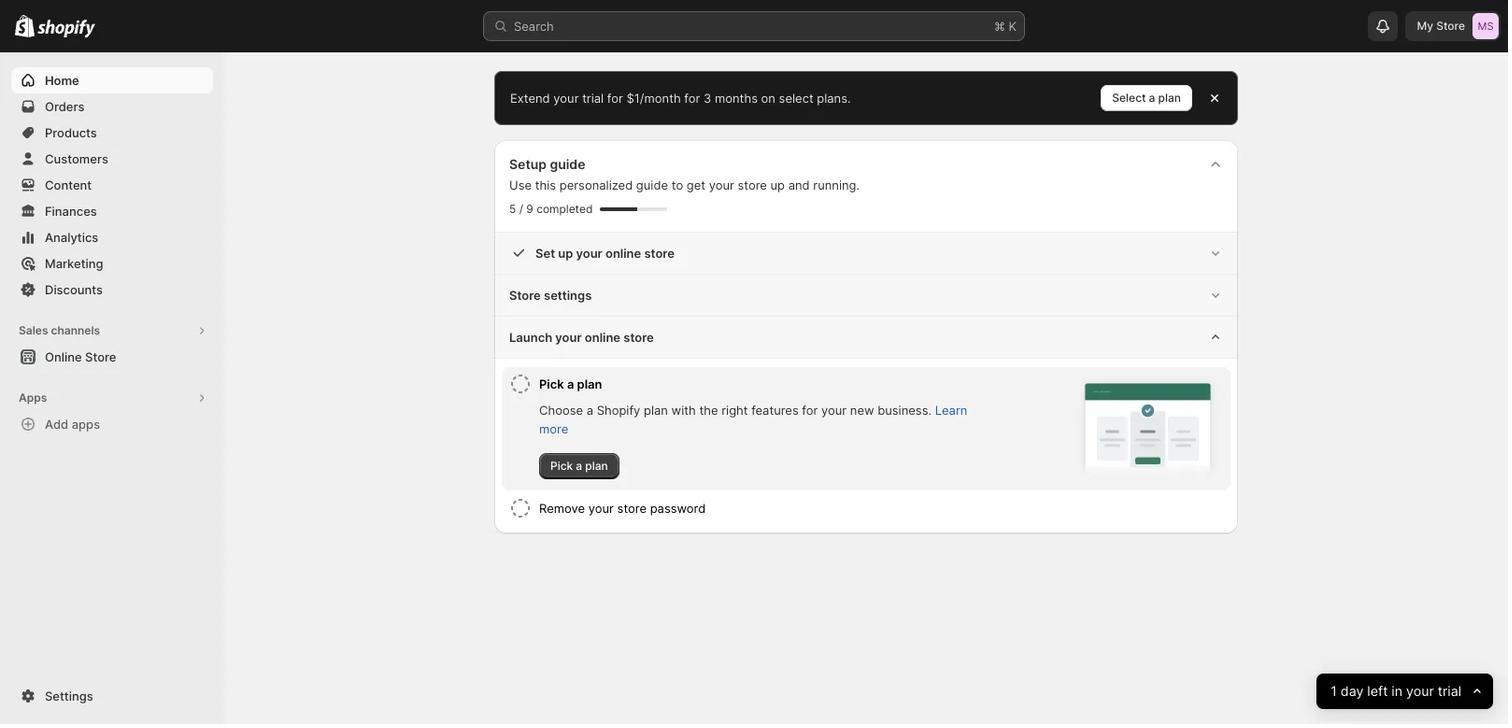 Task type: locate. For each thing, give the bounding box(es) containing it.
1 horizontal spatial up
[[771, 178, 785, 193]]

9
[[526, 202, 533, 216]]

a for pick a plan link
[[576, 459, 582, 473]]

a up 'choose'
[[567, 377, 574, 392]]

plan for select a plan link
[[1159, 91, 1181, 105]]

your right remove at the bottom of page
[[589, 501, 614, 516]]

store settings
[[509, 288, 592, 303]]

for left $1/month on the left of page
[[607, 91, 623, 106]]

a
[[1149, 91, 1156, 105], [567, 377, 574, 392], [587, 403, 593, 418], [576, 459, 582, 473]]

⌘
[[994, 19, 1006, 34]]

pick for pick a plan link
[[550, 459, 573, 473]]

orders link
[[11, 93, 213, 120]]

store
[[1437, 19, 1465, 33], [509, 288, 541, 303], [85, 350, 116, 364]]

learn
[[935, 403, 968, 418]]

guide
[[550, 156, 586, 172], [636, 178, 668, 193]]

your left "new" in the bottom of the page
[[822, 403, 847, 418]]

1 horizontal spatial shopify image
[[38, 19, 96, 38]]

plan up 'choose'
[[577, 377, 602, 392]]

sales channels button
[[11, 318, 213, 344]]

launch your online store button
[[494, 317, 1238, 359]]

and
[[788, 178, 810, 193]]

2 horizontal spatial store
[[1437, 19, 1465, 33]]

store left "password"
[[617, 501, 647, 516]]

left
[[1367, 683, 1388, 700]]

remove
[[539, 501, 585, 516]]

0 horizontal spatial store
[[85, 350, 116, 364]]

0 vertical spatial pick a plan
[[539, 377, 602, 392]]

plan left with
[[644, 403, 668, 418]]

store down to
[[644, 246, 675, 261]]

more
[[539, 422, 568, 436]]

1 vertical spatial guide
[[636, 178, 668, 193]]

online inside dropdown button
[[585, 330, 621, 345]]

store right my
[[1437, 19, 1465, 33]]

this
[[535, 178, 556, 193]]

select a plan
[[1112, 91, 1181, 105]]

online inside dropdown button
[[606, 246, 641, 261]]

1 vertical spatial store
[[509, 288, 541, 303]]

business.
[[878, 403, 932, 418]]

store up launch
[[509, 288, 541, 303]]

your right extend on the left
[[554, 91, 579, 106]]

mark remove your store password as done image
[[509, 497, 532, 520]]

pick a plan button
[[539, 367, 984, 401]]

online down personalized
[[606, 246, 641, 261]]

pick a plan
[[539, 377, 602, 392], [550, 459, 608, 473]]

0 vertical spatial up
[[771, 178, 785, 193]]

a up remove at the bottom of page
[[576, 459, 582, 473]]

a right the select
[[1149, 91, 1156, 105]]

0 horizontal spatial up
[[558, 246, 573, 261]]

2 vertical spatial store
[[85, 350, 116, 364]]

day
[[1341, 683, 1364, 700]]

your right set
[[576, 246, 603, 261]]

up right set
[[558, 246, 573, 261]]

pick a plan down more
[[550, 459, 608, 473]]

store down sales channels button
[[85, 350, 116, 364]]

store inside remove your store password dropdown button
[[617, 501, 647, 516]]

2 horizontal spatial for
[[802, 403, 818, 418]]

⌘ k
[[994, 19, 1017, 34]]

features
[[752, 403, 799, 418]]

a for pick a plan dropdown button
[[567, 377, 574, 392]]

store inside launch your online store dropdown button
[[624, 330, 654, 345]]

for
[[607, 91, 623, 106], [684, 91, 700, 106], [802, 403, 818, 418]]

1 horizontal spatial store
[[509, 288, 541, 303]]

1 vertical spatial trial
[[1438, 683, 1462, 700]]

5
[[509, 202, 516, 216]]

up left and
[[771, 178, 785, 193]]

for left 3
[[684, 91, 700, 106]]

completed
[[537, 202, 593, 216]]

for right features
[[802, 403, 818, 418]]

plan right the select
[[1159, 91, 1181, 105]]

online store button
[[0, 344, 224, 370]]

0 vertical spatial store
[[1437, 19, 1465, 33]]

online store
[[45, 350, 116, 364]]

online down settings
[[585, 330, 621, 345]]

5 / 9 completed
[[509, 202, 593, 216]]

shopify image
[[15, 15, 35, 37], [38, 19, 96, 38]]

1 vertical spatial pick
[[550, 459, 573, 473]]

pick a plan inside dropdown button
[[539, 377, 602, 392]]

store
[[738, 178, 767, 193], [644, 246, 675, 261], [624, 330, 654, 345], [617, 501, 647, 516]]

1 vertical spatial up
[[558, 246, 573, 261]]

set up your online store button
[[494, 233, 1238, 274]]

your
[[554, 91, 579, 106], [709, 178, 734, 193], [576, 246, 603, 261], [555, 330, 582, 345], [822, 403, 847, 418], [589, 501, 614, 516], [1406, 683, 1434, 700]]

1 day left in your trial
[[1331, 683, 1462, 700]]

0 vertical spatial pick
[[539, 377, 564, 392]]

running.
[[813, 178, 860, 193]]

remove your store password
[[539, 501, 706, 516]]

remove your store password button
[[539, 492, 1223, 525]]

a inside dropdown button
[[567, 377, 574, 392]]

content
[[45, 178, 92, 193]]

pick up 'choose'
[[539, 377, 564, 392]]

plan up remove your store password
[[585, 459, 608, 473]]

your right launch
[[555, 330, 582, 345]]

to
[[672, 178, 683, 193]]

plan
[[1159, 91, 1181, 105], [577, 377, 602, 392], [644, 403, 668, 418], [585, 459, 608, 473]]

store up shopify
[[624, 330, 654, 345]]

add apps
[[45, 417, 100, 432]]

store for my store
[[1437, 19, 1465, 33]]

pick inside dropdown button
[[539, 377, 564, 392]]

trial left $1/month on the left of page
[[582, 91, 604, 106]]

discounts
[[45, 282, 103, 297]]

trial
[[582, 91, 604, 106], [1438, 683, 1462, 700]]

apps
[[19, 391, 47, 405]]

setup
[[509, 156, 547, 172]]

1
[[1331, 683, 1337, 700]]

1 vertical spatial online
[[585, 330, 621, 345]]

a for select a plan link
[[1149, 91, 1156, 105]]

up inside dropdown button
[[558, 246, 573, 261]]

1 horizontal spatial trial
[[1438, 683, 1462, 700]]

pick for pick a plan dropdown button
[[539, 377, 564, 392]]

home link
[[11, 67, 213, 93]]

with
[[672, 403, 696, 418]]

0 vertical spatial online
[[606, 246, 641, 261]]

pick down more
[[550, 459, 573, 473]]

orders
[[45, 99, 85, 114]]

store inside set up your online store dropdown button
[[644, 246, 675, 261]]

trial right in
[[1438, 683, 1462, 700]]

set up your online store
[[536, 246, 675, 261]]

guide left to
[[636, 178, 668, 193]]

pick a plan for pick a plan dropdown button
[[539, 377, 602, 392]]

settings
[[544, 288, 592, 303]]

content link
[[11, 172, 213, 198]]

0 vertical spatial trial
[[582, 91, 604, 106]]

0 horizontal spatial guide
[[550, 156, 586, 172]]

up
[[771, 178, 785, 193], [558, 246, 573, 261]]

store left and
[[738, 178, 767, 193]]

settings link
[[11, 683, 213, 709]]

set
[[536, 246, 555, 261]]

0 horizontal spatial shopify image
[[15, 15, 35, 37]]

plan for pick a plan link
[[585, 459, 608, 473]]

your right in
[[1406, 683, 1434, 700]]

trial inside dropdown button
[[1438, 683, 1462, 700]]

plan inside dropdown button
[[577, 377, 602, 392]]

pick a plan for pick a plan link
[[550, 459, 608, 473]]

guide up this at the left of the page
[[550, 156, 586, 172]]

pick a plan up 'choose'
[[539, 377, 602, 392]]

1 vertical spatial pick a plan
[[550, 459, 608, 473]]

store inside 'button'
[[85, 350, 116, 364]]

a left shopify
[[587, 403, 593, 418]]

online
[[45, 350, 82, 364]]

marketing
[[45, 256, 103, 271]]

online
[[606, 246, 641, 261], [585, 330, 621, 345]]

pick a plan link
[[539, 453, 619, 479]]



Task type: vqa. For each thing, say whether or not it's contained in the screenshot.
top Guide
yes



Task type: describe. For each thing, give the bounding box(es) containing it.
the
[[699, 403, 718, 418]]

right
[[722, 403, 748, 418]]

launch your online store
[[509, 330, 654, 345]]

select
[[779, 91, 814, 106]]

for inside pick a plan element
[[802, 403, 818, 418]]

$1/month
[[627, 91, 681, 106]]

1 horizontal spatial for
[[684, 91, 700, 106]]

your inside pick a plan element
[[822, 403, 847, 418]]

1 horizontal spatial guide
[[636, 178, 668, 193]]

sales
[[19, 323, 48, 337]]

apps
[[72, 417, 100, 432]]

mark pick a plan as done image
[[509, 373, 532, 395]]

0 vertical spatial guide
[[550, 156, 586, 172]]

add apps button
[[11, 411, 213, 437]]

marketing link
[[11, 250, 213, 277]]

my
[[1417, 19, 1434, 33]]

k
[[1009, 19, 1017, 34]]

/
[[519, 202, 523, 216]]

0 horizontal spatial for
[[607, 91, 623, 106]]

1 day left in your trial button
[[1317, 674, 1493, 709]]

on
[[761, 91, 776, 106]]

home
[[45, 73, 79, 88]]

personalized
[[560, 178, 633, 193]]

online store link
[[11, 344, 213, 370]]

finances link
[[11, 198, 213, 224]]

learn more link
[[539, 403, 968, 436]]

pick a plan element
[[539, 401, 984, 479]]

3
[[704, 91, 711, 106]]

extend
[[510, 91, 550, 106]]

customers
[[45, 151, 108, 166]]

search
[[514, 19, 554, 34]]

store for online store
[[85, 350, 116, 364]]

choose
[[539, 403, 583, 418]]

analytics
[[45, 230, 98, 245]]

add
[[45, 417, 68, 432]]

plans.
[[817, 91, 851, 106]]

choose a shopify plan with the right features for your new business.
[[539, 403, 932, 418]]

sales channels
[[19, 323, 100, 337]]

extend your trial for $1/month for 3 months on select plans.
[[510, 91, 851, 106]]

new
[[850, 403, 874, 418]]

channels
[[51, 323, 100, 337]]

store inside 'dropdown button'
[[509, 288, 541, 303]]

products link
[[11, 120, 213, 146]]

plan for pick a plan dropdown button
[[577, 377, 602, 392]]

launch
[[509, 330, 552, 345]]

my store
[[1417, 19, 1465, 33]]

your inside dropdown button
[[576, 246, 603, 261]]

apps button
[[11, 385, 213, 411]]

password
[[650, 501, 706, 516]]

months
[[715, 91, 758, 106]]

setup guide
[[509, 156, 586, 172]]

shopify
[[597, 403, 641, 418]]

select
[[1112, 91, 1146, 105]]

a for pick a plan element
[[587, 403, 593, 418]]

discounts link
[[11, 277, 213, 303]]

select a plan link
[[1101, 85, 1193, 111]]

settings
[[45, 689, 93, 704]]

use
[[509, 178, 532, 193]]

use this personalized guide to get your store up and running.
[[509, 178, 860, 193]]

products
[[45, 125, 97, 140]]

in
[[1392, 683, 1403, 700]]

store settings button
[[494, 275, 1238, 316]]

analytics link
[[11, 224, 213, 250]]

customers link
[[11, 146, 213, 172]]

finances
[[45, 204, 97, 219]]

learn more
[[539, 403, 968, 436]]

0 horizontal spatial trial
[[582, 91, 604, 106]]

your right get
[[709, 178, 734, 193]]

get
[[687, 178, 706, 193]]

my store image
[[1473, 13, 1499, 39]]



